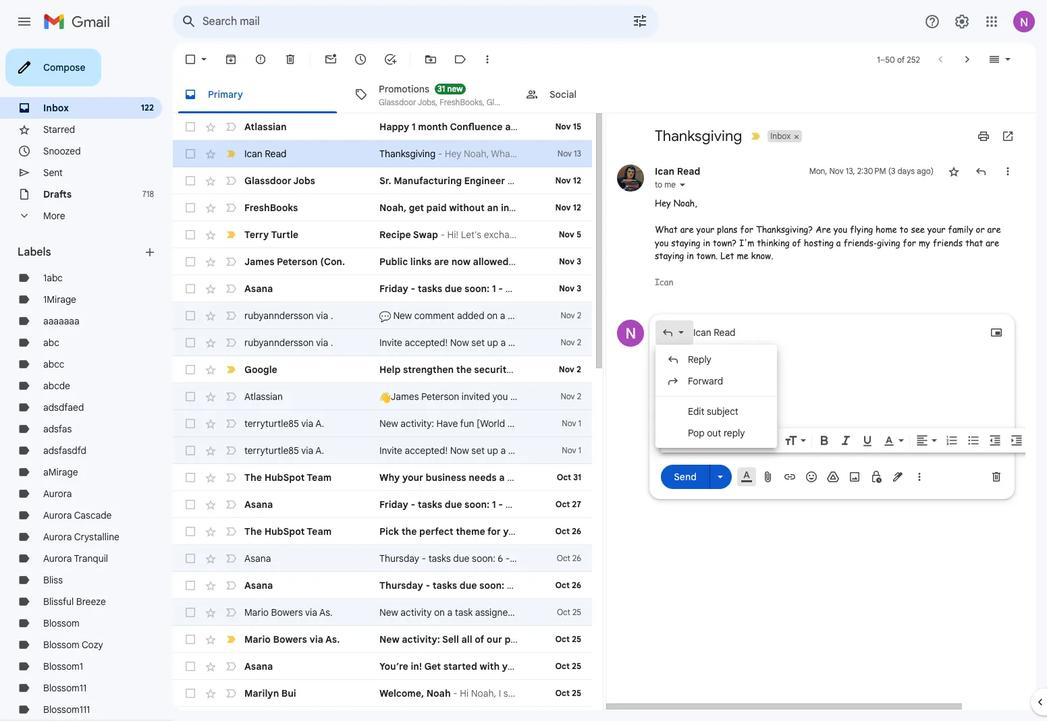 Task type: locate. For each thing, give the bounding box(es) containing it.
26 right adept.ai
[[572, 554, 581, 564]]

None search field
[[173, 5, 659, 38]]

hubspot for why your business needs a blog
[[264, 472, 305, 484]]

2 vertical spatial workspace
[[537, 580, 587, 592]]

1 vertical spatial workspace
[[522, 499, 572, 511]]

1 vertical spatial thursday
[[379, 580, 423, 592]]

assigned up our
[[475, 607, 514, 619]]

2 vertical spatial oct 26
[[555, 581, 581, 591]]

you inside what are your plans for thanksgiving? are you flying home to see your family or are you staying in town? i'm thinking of hosting a friends-giving for my friends that are staying in town. let me know.
[[655, 237, 669, 249]]

2 the hubspot team from the top
[[244, 526, 332, 538]]

nov 2 for google
[[559, 365, 581, 375]]

1 vertical spatial now
[[450, 445, 469, 457]]

thursday - tasks due soon: 1 - my workspace
[[379, 580, 587, 592]]

- up activity
[[426, 580, 430, 592]]

me
[[664, 180, 676, 190], [737, 250, 748, 262]]

aurora cascade
[[43, 510, 112, 522]]

(3
[[888, 166, 895, 176]]

0 horizontal spatial read
[[265, 148, 287, 160]]

move to image
[[424, 53, 437, 66]]

2 atlassian from the top
[[244, 391, 283, 403]]

1 vertical spatial my
[[505, 499, 519, 511]]

1 vertical spatial team
[[307, 526, 332, 538]]

adsfasdfd link
[[43, 445, 86, 457]]

blissful breeze
[[43, 596, 106, 608]]

2 the from the top
[[244, 526, 262, 538]]

25 left trial
[[572, 662, 581, 672]]

a up invite accepted! now set up a 1:1 project with rubyanndersson
[[500, 310, 505, 322]]

a
[[836, 237, 841, 249], [500, 310, 505, 322], [501, 337, 506, 349], [501, 445, 506, 457], [499, 472, 505, 484], [447, 607, 452, 619]]

1 vertical spatial up
[[487, 445, 498, 457]]

2 horizontal spatial read
[[714, 326, 735, 339]]

👋 image
[[379, 392, 391, 403]]

1 accepted! from the top
[[405, 337, 448, 349]]

0 vertical spatial the hubspot team
[[244, 472, 332, 484]]

nov 2 left software
[[561, 392, 581, 402]]

thanksgiving for thanksgiving -
[[379, 148, 436, 160]]

2 aurora from the top
[[43, 510, 72, 522]]

12 up 5
[[573, 203, 581, 213]]

nov 5
[[559, 230, 581, 240]]

activity: inside new activity: sell all of our products [my workspace] link
[[402, 634, 440, 646]]

all
[[461, 634, 472, 646]]

1 vertical spatial the
[[401, 526, 417, 538]]

tasks up the perfect
[[418, 499, 442, 511]]

nov up jira
[[559, 365, 574, 375]]

why your business needs a blog link
[[379, 471, 527, 485]]

space
[[620, 175, 649, 187]]

edit subject
[[688, 405, 738, 418]]

sent
[[43, 167, 63, 179]]

anniversary!
[[505, 121, 563, 133]]

1 2 from the top
[[577, 311, 581, 321]]

giving
[[877, 237, 900, 249]]

20 row from the top
[[173, 626, 623, 653]]

noah, get paid without an invoice
[[379, 202, 534, 214]]

strengthen
[[403, 364, 454, 376]]

0 vertical spatial up
[[487, 337, 498, 349]]

4 row from the top
[[173, 194, 592, 221]]

with down our
[[480, 661, 500, 673]]

adsdfaed link
[[43, 402, 84, 414]]

up for terryturtle85
[[487, 445, 498, 457]]

advanced search options image
[[626, 7, 653, 34]]

activity: for sell
[[402, 634, 440, 646]]

2 a. from the top
[[315, 445, 324, 457]]

tab list inside thanksgiving main content
[[173, 76, 1036, 113]]

read up glassdoor jobs
[[265, 148, 287, 160]]

0 vertical spatial accepted!
[[405, 337, 448, 349]]

your left plans on the right
[[696, 223, 714, 236]]

718
[[142, 189, 154, 199]]

domination]
[[507, 418, 560, 430]]

in inside james peterson invited you to join them in jira software link
[[564, 391, 571, 403]]

22 row from the top
[[173, 680, 592, 707]]

the hubspot team for why your business needs a blog
[[244, 472, 332, 484]]

for
[[947, 175, 960, 187], [740, 223, 753, 236], [903, 237, 916, 249], [487, 526, 501, 538]]

the
[[456, 364, 472, 376], [401, 526, 417, 538]]

0 horizontal spatial the
[[401, 526, 417, 538]]

peterson inside james peterson invited you to join them in jira software link
[[421, 391, 459, 403]]

town?
[[713, 237, 737, 249]]

2 vertical spatial ican read
[[693, 326, 735, 339]]

as. for new activity: sell all of our products [my workspace]
[[325, 634, 340, 646]]

2 blossom from the top
[[43, 639, 79, 651]]

1 vertical spatial activity:
[[402, 634, 440, 646]]

0 vertical spatial the
[[456, 364, 472, 376]]

1 vertical spatial friday
[[379, 499, 408, 511]]

indent more ‪(⌘])‬ image
[[1010, 434, 1023, 447]]

1 the from the top
[[244, 472, 262, 484]]

your right 'allowed'
[[522, 256, 543, 268]]

1 horizontal spatial google
[[550, 364, 583, 376]]

tab list
[[173, 76, 1036, 113]]

labels heading
[[18, 246, 143, 259]]

toggle split pane mode image
[[988, 53, 1001, 66]]

2 mario bowers via as. from the top
[[244, 634, 340, 646]]

2 3 from the top
[[577, 284, 581, 294]]

2 accepted! from the top
[[405, 445, 448, 457]]

row
[[173, 113, 592, 140], [173, 140, 592, 167], [173, 167, 1036, 194], [173, 194, 592, 221], [173, 221, 592, 248], [173, 248, 617, 275], [173, 275, 592, 302], [173, 302, 689, 329], [173, 329, 643, 356], [173, 356, 623, 383], [173, 383, 629, 410], [173, 410, 592, 437], [173, 437, 628, 464], [173, 464, 592, 491], [173, 491, 592, 518], [173, 518, 592, 545], [173, 545, 592, 572], [173, 572, 592, 599], [173, 599, 636, 626], [173, 626, 623, 653], [173, 653, 618, 680], [173, 680, 592, 707], [173, 707, 592, 722]]

nov 2 up invite accepted! now set up a 1:1 project with rubyanndersson link
[[561, 311, 581, 321]]

the for pick the perfect theme for your business
[[244, 526, 262, 538]]

1 vertical spatial me
[[737, 250, 748, 262]]

project for terryturtle85
[[520, 445, 550, 457]]

you
[[655, 237, 669, 249], [492, 391, 508, 403]]

activity: left have
[[401, 418, 434, 430]]

0 horizontal spatial 31
[[437, 83, 445, 93]]

nov
[[555, 122, 571, 132], [558, 149, 572, 159], [829, 166, 844, 176], [555, 176, 571, 186], [555, 203, 571, 213], [559, 230, 574, 240], [559, 257, 575, 267], [559, 284, 575, 294], [561, 311, 575, 321], [561, 338, 575, 348], [559, 365, 574, 375], [561, 392, 575, 402], [562, 419, 576, 429], [562, 446, 576, 456]]

friday
[[379, 283, 408, 295], [379, 499, 408, 511]]

aurora link
[[43, 488, 72, 500]]

1 vertical spatial as.
[[325, 634, 340, 646]]

nov down nov 13
[[555, 176, 571, 186]]

2 google from the left
[[550, 364, 583, 376]]

new left activity
[[379, 607, 398, 619]]

accepted! down have
[[405, 445, 448, 457]]

new for new activity: sell all of our products [my workspace]
[[379, 634, 399, 646]]

1 vertical spatial project
[[520, 445, 550, 457]]

2 26 from the top
[[572, 554, 581, 564]]

1 atlassian from the top
[[244, 121, 287, 133]]

that
[[965, 237, 983, 249]]

business left needs
[[426, 472, 466, 484]]

1 horizontal spatial me
[[737, 250, 748, 262]]

25 right [my
[[572, 635, 581, 645]]

0 vertical spatial terryturtle85 via a.
[[244, 418, 324, 430]]

theme
[[456, 526, 485, 538]]

0 vertical spatial a.
[[315, 418, 324, 430]]

you: up 'account'
[[580, 310, 598, 322]]

tasks for oct 27
[[418, 499, 442, 511]]

1 horizontal spatial get
[[547, 607, 563, 619]]

2 friday - tasks due soon: 1 - my workspace link from the top
[[379, 498, 572, 512]]

noah, inside noah, get paid without an invoice link
[[379, 202, 406, 214]]

1 vertical spatial accepted!
[[405, 445, 448, 457]]

0 vertical spatial 3
[[577, 257, 581, 267]]

insert link ‪(⌘k)‬ image
[[783, 470, 797, 484]]

0 vertical spatial friday
[[379, 283, 408, 295]]

1 . from the top
[[331, 310, 333, 322]]

oct 27
[[555, 500, 581, 510]]

3 aurora from the top
[[43, 531, 72, 543]]

ican up reply
[[693, 326, 711, 339]]

0 horizontal spatial noah,
[[379, 202, 406, 214]]

blossom down blossom link
[[43, 639, 79, 651]]

1 up new activity on a task assigned to you: get us back on track
[[507, 580, 511, 592]]

nov 2 for rubyanndersson via .
[[561, 311, 581, 321]]

1 vertical spatial 26
[[572, 554, 581, 564]]

glassdoor
[[244, 175, 291, 187]]

invite accepted! now set up a 1:1 project with terryturtle85
[[379, 445, 628, 457]]

with for rubyanndersson
[[553, 337, 571, 349]]

us
[[618, 310, 628, 322], [565, 607, 575, 619]]

1 thursday from the top
[[379, 553, 419, 565]]

nov 2 up jira
[[559, 365, 581, 375]]

up inside invite accepted! now set up a 1:1 project with terryturtle85 link
[[487, 445, 498, 457]]

james
[[244, 256, 274, 268], [391, 391, 419, 403]]

1:1
[[508, 337, 518, 349], [508, 445, 518, 457]]

more options image
[[915, 470, 923, 484]]

activity
[[401, 607, 432, 619]]

row containing terry turtle
[[173, 221, 592, 248]]

1 vertical spatial assigned
[[475, 607, 514, 619]]

blossom cozy link
[[43, 639, 103, 651]]

26 for thursday - tasks due soon: 6 - adept.ai
[[572, 554, 581, 564]]

row containing james peterson (con.
[[173, 248, 617, 275]]

due down thursday - tasks due soon: 6 - adept.ai
[[460, 580, 477, 592]]

nov 3 down nov 5
[[559, 257, 581, 267]]

a down "you flying"
[[836, 237, 841, 249]]

hubspot for pick the perfect theme for your business
[[264, 526, 305, 538]]

nov 12 for millennium
[[555, 176, 581, 186]]

friday - tasks due soon: 1 - my workspace link for oct
[[379, 498, 572, 512]]

1 vertical spatial blossom
[[43, 639, 79, 651]]

reply image
[[666, 353, 680, 366]]

james down help
[[391, 391, 419, 403]]

1 vertical spatial you
[[492, 391, 508, 403]]

noah
[[426, 688, 451, 700]]

soon: up pick the perfect theme for your business link at bottom
[[464, 499, 490, 511]]

due down "why your business needs a blog"
[[445, 499, 462, 511]]

.
[[331, 310, 333, 322], [331, 337, 333, 349]]

0 vertical spatial oct 26
[[555, 527, 581, 537]]

thursday up activity
[[379, 580, 423, 592]]

0 vertical spatial invite
[[379, 337, 402, 349]]

0 vertical spatial bowers
[[271, 607, 303, 619]]

workspace for oct 27
[[522, 499, 572, 511]]

2 thursday from the top
[[379, 580, 423, 592]]

2 for google
[[577, 365, 581, 375]]

2 12 from the top
[[573, 203, 581, 213]]

21 row from the top
[[173, 653, 618, 680]]

1mirage link
[[43, 294, 76, 306]]

read up 'forward' at the bottom right of page
[[714, 326, 735, 339]]

of right the all
[[475, 634, 484, 646]]

hey
[[655, 197, 671, 209]]

confluence down nov 5
[[545, 256, 598, 268]]

1 project from the top
[[520, 337, 550, 349]]

0 vertical spatial rubyanndersson via .
[[244, 310, 333, 322]]

links
[[410, 256, 432, 268]]

aurora for aurora link
[[43, 488, 72, 500]]

project for rubyanndersson
[[520, 337, 550, 349]]

track up workspace]
[[614, 607, 636, 619]]

your up join
[[526, 364, 547, 376]]

0 vertical spatial 26
[[572, 527, 581, 537]]

1 horizontal spatial thanksgiving
[[655, 127, 742, 145]]

1 12 from the top
[[573, 176, 581, 186]]

in left jira
[[564, 391, 571, 403]]

for left my
[[903, 237, 916, 249]]

1 now from the top
[[450, 337, 469, 349]]

labels navigation
[[0, 43, 173, 722]]

accepted! for invite accepted! now set up a 1:1 project with terryturtle85
[[405, 445, 448, 457]]

0 horizontal spatial confluence
[[450, 121, 503, 133]]

insert files using drive image
[[826, 470, 840, 484]]

1 mario bowers via as. from the top
[[244, 607, 333, 619]]

1 vertical spatial set
[[471, 445, 485, 457]]

0 vertical spatial set
[[471, 337, 485, 349]]

oct for new activity on a task assigned to you: get us back on track
[[557, 608, 570, 618]]

13 row from the top
[[173, 437, 628, 464]]

1 vertical spatial bowers
[[273, 634, 307, 646]]

reply
[[724, 427, 745, 439]]

1 invite from the top
[[379, 337, 402, 349]]

1 aurora from the top
[[43, 488, 72, 500]]

of inside what are your plans for thanksgiving? are you flying home to see your family or are you staying in town? i'm thinking of hosting a friends-giving for my friends that are staying in town. let me know.
[[792, 237, 801, 249]]

numbered list ‪(⌘⇧7)‬ image
[[945, 434, 959, 447]]

mario for new activity on a task assigned to you: get us back on track
[[244, 607, 269, 619]]

Search mail text field
[[203, 15, 594, 28]]

oct for thursday - tasks due soon: 6 - adept.ai
[[557, 554, 570, 564]]

1 the hubspot team from the top
[[244, 472, 332, 484]]

0 vertical spatial ican read
[[244, 148, 287, 160]]

1 vertical spatial nov 3
[[559, 284, 581, 294]]

are
[[680, 223, 694, 236], [987, 223, 1001, 236], [986, 237, 999, 249], [434, 256, 449, 268]]

delete image
[[284, 53, 297, 66]]

1 up from the top
[[487, 337, 498, 349]]

soon: up added
[[464, 283, 490, 295]]

0 vertical spatial atlassian
[[244, 121, 287, 133]]

more button
[[0, 205, 162, 227]]

back
[[630, 310, 651, 322], [578, 607, 598, 619]]

invite for invite accepted! now set up a 1:1 project with rubyanndersson
[[379, 337, 402, 349]]

1 1:1 from the top
[[508, 337, 518, 349]]

me down i'm
[[737, 250, 748, 262]]

insert signature image
[[891, 470, 905, 484]]

a up help strengthen the security of your google account link
[[501, 337, 506, 349]]

aurora up aurora tranquil link
[[43, 531, 72, 543]]

inbox inside labels navigation
[[43, 102, 69, 114]]

1 vertical spatial invite
[[379, 445, 402, 457]]

on right activity
[[434, 607, 445, 619]]

3 2 from the top
[[577, 365, 581, 375]]

2 row from the top
[[173, 140, 592, 167]]

recipe swap -
[[379, 229, 447, 241]]

soon: for nov 3
[[464, 283, 490, 295]]

search mail image
[[177, 9, 201, 34]]

in inside sr. manufacturing engineer (avionics) at millennium space systems, a boeing company and 8 more jobs in los angeles, ca for you. apply now. link
[[860, 175, 868, 187]]

you: inside new comment added on a task assigned to you: get us back on track link
[[580, 310, 598, 322]]

2 friday - tasks due soon: 1 - my workspace from the top
[[379, 499, 572, 511]]

mario bowers via as. for new activity on a task assigned to you: get us back on track
[[244, 607, 333, 619]]

mon, nov 13, 2:30 pm (3 days ago) cell
[[809, 165, 934, 178]]

1 vertical spatial 31
[[573, 473, 581, 483]]

4 aurora from the top
[[43, 553, 72, 565]]

1 blossom from the top
[[43, 618, 79, 630]]

are right or
[[987, 223, 1001, 236]]

row containing freshbooks
[[173, 194, 592, 221]]

due for oct 26
[[453, 553, 469, 565]]

abcde
[[43, 380, 70, 392]]

3 down 5
[[577, 257, 581, 267]]

1 vertical spatial oct 26
[[557, 554, 581, 564]]

2 nov 12 from the top
[[555, 203, 581, 213]]

2 friday from the top
[[379, 499, 408, 511]]

archive image
[[224, 53, 238, 66]]

bold ‪(⌘b)‬ image
[[817, 434, 831, 447]]

2 . from the top
[[331, 337, 333, 349]]

1 vertical spatial terryturtle85 via a.
[[244, 445, 324, 457]]

1 horizontal spatial back
[[630, 310, 651, 322]]

the left security
[[456, 364, 472, 376]]

2:30 pm
[[857, 166, 886, 176]]

0 vertical spatial thursday
[[379, 553, 419, 565]]

thinking
[[757, 237, 790, 249]]

1:1 up blog
[[508, 445, 518, 457]]

why your business needs a blog
[[379, 472, 527, 484]]

3 row from the top
[[173, 167, 1036, 194]]

1 vertical spatial business
[[526, 526, 567, 538]]

apply
[[984, 175, 1011, 187]]

25
[[572, 608, 581, 618], [572, 635, 581, 645], [572, 662, 581, 672], [572, 689, 581, 699]]

1 down 'allowed'
[[492, 283, 496, 295]]

nov left 13,
[[829, 166, 844, 176]]

0 vertical spatial nov 3
[[559, 257, 581, 267]]

- down links
[[411, 283, 415, 295]]

1 friday - tasks due soon: 1 - my workspace link from the top
[[379, 282, 572, 296]]

due down theme
[[453, 553, 469, 565]]

9 row from the top
[[173, 329, 643, 356]]

for right ca
[[947, 175, 960, 187]]

crystalline
[[74, 531, 119, 543]]

support image
[[924, 14, 940, 30]]

italic ‪(⌘i)‬ image
[[839, 434, 853, 447]]

friday - tasks due soon: 1 - my workspace
[[379, 283, 572, 295], [379, 499, 572, 511]]

oct 26 for pick the perfect theme for your business
[[555, 527, 581, 537]]

aurora cascade link
[[43, 510, 112, 522]]

2 mario from the top
[[244, 634, 271, 646]]

staying
[[671, 237, 700, 249], [655, 250, 684, 262]]

mario for new activity: sell all of our products [my workspace]
[[244, 634, 271, 646]]

2 hubspot from the top
[[264, 526, 305, 538]]

us up [my
[[565, 607, 575, 619]]

labels image
[[454, 53, 467, 66]]

invite up why
[[379, 445, 402, 457]]

ican read up glassdoor
[[244, 148, 287, 160]]

Message Body text field
[[661, 350, 1003, 407]]

labels
[[18, 246, 51, 259]]

in inside public links are now allowed in your confluence site link
[[511, 256, 520, 268]]

0 horizontal spatial inbox
[[43, 102, 69, 114]]

10 row from the top
[[173, 356, 623, 383]]

thanksgiving down happy
[[379, 148, 436, 160]]

2 vertical spatial with
[[480, 661, 500, 673]]

show details image
[[678, 181, 687, 189]]

tab list containing promotions
[[173, 76, 1036, 113]]

nov 2 for atlassian
[[561, 392, 581, 402]]

blossom down blissful
[[43, 618, 79, 630]]

new for new activity: have fun [world domination] nov 1
[[379, 418, 398, 430]]

inbox inside button
[[770, 131, 791, 141]]

bowers
[[271, 607, 303, 619], [273, 634, 307, 646]]

thanksgiving inside row
[[379, 148, 436, 160]]

5 row from the top
[[173, 221, 592, 248]]

read up show details image
[[677, 165, 700, 178]]

1:1 for rubyanndersson
[[508, 337, 518, 349]]

you right invited
[[492, 391, 508, 403]]

1 vertical spatial rubyanndersson via .
[[244, 337, 333, 349]]

us up 'account'
[[618, 310, 628, 322]]

friday - tasks due soon: 1 - my workspace for oct
[[379, 499, 572, 511]]

sr. manufacturing engineer (avionics) at millennium space systems, a boeing company and 8 more jobs in los angeles, ca for you. apply now.
[[379, 175, 1036, 187]]

allowed
[[473, 256, 509, 268]]

1 google from the left
[[244, 364, 277, 376]]

tasks
[[418, 283, 442, 295], [418, 499, 442, 511], [428, 553, 451, 565], [433, 580, 457, 592]]

0 vertical spatial hubspot
[[264, 472, 305, 484]]

due for nov 3
[[445, 283, 462, 295]]

blossom for blossom cozy
[[43, 639, 79, 651]]

1 horizontal spatial business
[[526, 526, 567, 538]]

nov up oct 31
[[562, 446, 576, 456]]

more image
[[481, 53, 494, 66]]

4 2 from the top
[[577, 392, 581, 402]]

soon: left the 6
[[472, 553, 495, 565]]

None checkbox
[[184, 53, 197, 66], [184, 120, 197, 134], [184, 174, 197, 188], [184, 282, 197, 296], [184, 309, 197, 323], [184, 336, 197, 350], [184, 390, 197, 404], [184, 417, 197, 431], [184, 471, 197, 485], [184, 498, 197, 512], [184, 579, 197, 593], [184, 633, 197, 647], [184, 53, 197, 66], [184, 120, 197, 134], [184, 174, 197, 188], [184, 282, 197, 296], [184, 309, 197, 323], [184, 336, 197, 350], [184, 390, 197, 404], [184, 417, 197, 431], [184, 471, 197, 485], [184, 498, 197, 512], [184, 579, 197, 593], [184, 633, 197, 647]]

1 mario from the top
[[244, 607, 269, 619]]

0 vertical spatial friday - tasks due soon: 1 - my workspace
[[379, 283, 572, 295]]

2 invite from the top
[[379, 445, 402, 457]]

0 horizontal spatial track
[[614, 607, 636, 619]]

with inside you're in! get started with your asana business trial link
[[480, 661, 500, 673]]

2 up from the top
[[487, 445, 498, 457]]

you: up products
[[527, 607, 545, 619]]

starred
[[43, 124, 75, 136]]

oct 25 for mario bowers via as.
[[557, 608, 581, 618]]

as.
[[319, 607, 333, 619], [325, 634, 340, 646]]

None checkbox
[[184, 147, 197, 161], [184, 201, 197, 215], [184, 228, 197, 242], [184, 255, 197, 269], [184, 363, 197, 377], [184, 444, 197, 458], [184, 525, 197, 539], [184, 552, 197, 566], [184, 606, 197, 620], [184, 660, 197, 674], [184, 687, 197, 701], [184, 147, 197, 161], [184, 201, 197, 215], [184, 228, 197, 242], [184, 255, 197, 269], [184, 363, 197, 377], [184, 444, 197, 458], [184, 525, 197, 539], [184, 552, 197, 566], [184, 606, 197, 620], [184, 660, 197, 674], [184, 687, 197, 701]]

friday - tasks due soon: 1 - my workspace up added
[[379, 283, 572, 295]]

welcome, noah -
[[379, 688, 460, 700]]

1 vertical spatial with
[[553, 445, 571, 457]]

up inside invite accepted! now set up a 1:1 project with rubyanndersson link
[[487, 337, 498, 349]]

2 project from the top
[[520, 445, 550, 457]]

1 vertical spatial nov 12
[[555, 203, 581, 213]]

2 set from the top
[[471, 445, 485, 457]]

business up adept.ai
[[526, 526, 567, 538]]

hubspot
[[264, 472, 305, 484], [264, 526, 305, 538]]

new for new comment added on a task assigned to you: get us back on track
[[393, 310, 412, 322]]

27
[[572, 500, 581, 510]]

bulleted list ‪(⌘⇧8)‬ image
[[967, 434, 980, 447]]

1 nov 12 from the top
[[555, 176, 581, 186]]

thanksgiving
[[655, 127, 742, 145], [379, 148, 436, 160]]

accepted! up strengthen
[[405, 337, 448, 349]]

- down "why your business needs a blog"
[[411, 499, 415, 511]]

1 vertical spatial the
[[244, 526, 262, 538]]

1 horizontal spatial track
[[667, 310, 689, 322]]

1 team from the top
[[307, 472, 332, 484]]

13,
[[846, 166, 855, 176]]

get down site in the right top of the page
[[600, 310, 616, 322]]

james for james peterson (con.
[[244, 256, 274, 268]]

the hubspot team for pick the perfect theme for your business
[[244, 526, 332, 538]]

with inside invite accepted! now set up a 1:1 project with terryturtle85 link
[[553, 445, 571, 457]]

via
[[316, 310, 328, 322], [316, 337, 328, 349], [301, 418, 313, 430], [301, 445, 313, 457], [305, 607, 317, 619], [309, 634, 323, 646]]

0 vertical spatial track
[[667, 310, 689, 322]]

systems,
[[651, 175, 693, 187]]

1 horizontal spatial you:
[[580, 310, 598, 322]]

peterson down turtle
[[277, 256, 318, 268]]

8 row from the top
[[173, 302, 689, 329]]

oct 26 for thursday - tasks due soon: 6 - adept.ai
[[557, 554, 581, 564]]

your up the 6
[[503, 526, 524, 538]]

cozy
[[82, 639, 103, 651]]

thanksgiving main content
[[173, 43, 1047, 722]]

2 team from the top
[[307, 526, 332, 538]]

1 vertical spatial james
[[391, 391, 419, 403]]

2 now from the top
[[450, 445, 469, 457]]

1 nov 3 from the top
[[559, 257, 581, 267]]

nov 3
[[559, 257, 581, 267], [559, 284, 581, 294]]

with up oct 31
[[553, 445, 571, 457]]

get right in!
[[424, 661, 441, 673]]

0 vertical spatial 12
[[573, 176, 581, 186]]

1 set from the top
[[471, 337, 485, 349]]

are inside row
[[434, 256, 449, 268]]

inbox up and at the right top of the page
[[770, 131, 791, 141]]

nov 2
[[561, 311, 581, 321], [561, 338, 581, 348], [559, 365, 581, 375], [561, 392, 581, 402]]

2 horizontal spatial get
[[600, 310, 616, 322]]

let
[[720, 250, 734, 262]]

aurora for aurora tranquil
[[43, 553, 72, 565]]

track
[[667, 310, 689, 322], [614, 607, 636, 619]]

0 vertical spatial task
[[508, 310, 526, 322]]

inbox for inbox button
[[770, 131, 791, 141]]

ican read up show details image
[[655, 165, 700, 178]]

2 1:1 from the top
[[508, 445, 518, 457]]

to inside what are your plans for thanksgiving? are you flying home to see your family or are you staying in town? i'm thinking of hosting a friends-giving for my friends that are staying in town. let me know.
[[900, 223, 908, 236]]

my down blog
[[505, 499, 519, 511]]

1 hubspot from the top
[[264, 472, 305, 484]]

nov inside cell
[[829, 166, 844, 176]]

noah, down show details image
[[674, 197, 697, 209]]

friday for oct
[[379, 499, 408, 511]]

1 friday - tasks due soon: 1 - my workspace from the top
[[379, 283, 572, 295]]

1 26 from the top
[[572, 527, 581, 537]]

2 nov 3 from the top
[[559, 284, 581, 294]]

asana for oct 25
[[244, 661, 273, 673]]

0 vertical spatial staying
[[671, 237, 700, 249]]

terry turtle
[[244, 229, 298, 241]]

6 row from the top
[[173, 248, 617, 275]]

1 horizontal spatial confluence
[[545, 256, 598, 268]]

james down terry
[[244, 256, 274, 268]]

1 3 from the top
[[577, 257, 581, 267]]

oct 25 up [my
[[557, 608, 581, 618]]

0 horizontal spatial google
[[244, 364, 277, 376]]

nov up new comment added on a task assigned to you: get us back on track
[[559, 284, 575, 294]]

up down the [world
[[487, 445, 498, 457]]

bowers for new activity on a task assigned to you: get us back on track
[[271, 607, 303, 619]]

you're in! get started with your asana business trial
[[379, 661, 618, 673]]

as. for new activity on a task assigned to you: get us back on track
[[319, 607, 333, 619]]

peterson up have
[[421, 391, 459, 403]]

0 vertical spatial thanksgiving
[[655, 127, 742, 145]]

promotions
[[379, 83, 429, 95]]

oct for you're in! get started with your asana business trial
[[555, 662, 570, 672]]

1 vertical spatial ican read
[[655, 165, 700, 178]]

1 vertical spatial atlassian
[[244, 391, 283, 403]]

peterson for invited
[[421, 391, 459, 403]]

0 horizontal spatial thanksgiving
[[379, 148, 436, 160]]

1 horizontal spatial james
[[391, 391, 419, 403]]

friday for nov
[[379, 283, 408, 295]]

aurora down aurora link
[[43, 510, 72, 522]]

inbox link
[[43, 102, 69, 114]]

forward image
[[666, 374, 680, 388]]

aaaaaaa link
[[43, 315, 80, 327]]

snooze image
[[354, 53, 367, 66]]

1 vertical spatial thanksgiving
[[379, 148, 436, 160]]

invite for invite accepted! now set up a 1:1 project with terryturtle85
[[379, 445, 402, 457]]

2 vertical spatial 26
[[572, 581, 581, 591]]

thursday down the pick
[[379, 553, 419, 565]]

due
[[445, 283, 462, 295], [445, 499, 462, 511], [453, 553, 469, 565], [460, 580, 477, 592]]

inbox
[[43, 102, 69, 114], [770, 131, 791, 141]]

noah, get paid without an invoice link
[[379, 201, 534, 215]]

1
[[877, 54, 880, 64], [412, 121, 416, 133], [492, 283, 496, 295], [578, 419, 581, 429], [578, 446, 581, 456], [492, 499, 496, 511], [507, 580, 511, 592]]

with inside invite accepted! now set up a 1:1 project with rubyanndersson link
[[553, 337, 571, 349]]

paid
[[426, 202, 447, 214]]

1 friday from the top
[[379, 283, 408, 295]]

millennium
[[568, 175, 618, 187]]

0 vertical spatial project
[[520, 337, 550, 349]]

for up i'm
[[740, 223, 753, 236]]

and
[[784, 175, 802, 187]]

0 vertical spatial nov 12
[[555, 176, 581, 186]]

nov 12 up nov 5
[[555, 203, 581, 213]]

- up 'pick the perfect theme for your business'
[[498, 499, 503, 511]]

0 vertical spatial get
[[600, 310, 616, 322]]

1 horizontal spatial inbox
[[770, 131, 791, 141]]

31 inside tab
[[437, 83, 445, 93]]

3 for site
[[577, 257, 581, 267]]

abcc link
[[43, 358, 64, 371]]



Task type: vqa. For each thing, say whether or not it's contained in the screenshot.


Task type: describe. For each thing, give the bounding box(es) containing it.
you flying
[[833, 223, 873, 236]]

oct 25 up business
[[555, 635, 581, 645]]

pick
[[379, 526, 399, 538]]

on up workspace]
[[601, 607, 612, 619]]

row containing ican read
[[173, 140, 592, 167]]

happy 1 month confluence anniversary! link
[[379, 120, 577, 134]]

nov left 5
[[559, 230, 574, 240]]

friday - tasks due soon: 1 - my workspace link for nov
[[379, 282, 572, 296]]

toggle confidential mode image
[[869, 470, 883, 484]]

26 for pick the perfect theme for your business
[[572, 527, 581, 537]]

drafts link
[[43, 188, 72, 200]]

thursday - tasks due soon: 6 - adept.ai link
[[379, 552, 547, 566]]

engineer
[[464, 175, 505, 187]]

asana for oct 26
[[244, 553, 271, 565]]

main menu image
[[16, 14, 32, 30]]

2 2 from the top
[[577, 338, 581, 348]]

insert photo image
[[848, 470, 861, 484]]

- down public links are now allowed in your confluence site link
[[498, 283, 503, 295]]

nov 12 for invoice
[[555, 203, 581, 213]]

1 vertical spatial staying
[[655, 250, 684, 262]]

2 for rubyanndersson via .
[[577, 311, 581, 321]]

tasks for nov 3
[[418, 283, 442, 295]]

indent less ‪(⌘[)‬ image
[[988, 434, 1002, 447]]

sell
[[442, 634, 459, 646]]

sr. manufacturing engineer (avionics) at millennium space systems, a boeing company and 8 more jobs in los angeles, ca for you. apply now. link
[[379, 174, 1036, 188]]

thanksgiving for thanksgiving
[[655, 127, 742, 145]]

soon: for oct 26
[[472, 553, 495, 565]]

- right the 6
[[506, 553, 510, 565]]

happy
[[379, 121, 409, 133]]

discard draft ‪(⌘⇧d)‬ image
[[990, 470, 1003, 484]]

0 vertical spatial back
[[630, 310, 651, 322]]

boeing
[[704, 175, 736, 187]]

blossom11
[[43, 682, 86, 695]]

31 inside row
[[573, 473, 581, 483]]

ca
[[931, 175, 944, 187]]

new activity: have fun [world domination] nov 1
[[379, 418, 581, 430]]

nov 3 for workspace
[[559, 284, 581, 294]]

0 horizontal spatial me
[[664, 180, 676, 190]]

at
[[556, 175, 566, 187]]

days
[[897, 166, 915, 176]]

oct for why your business needs a blog
[[557, 473, 571, 483]]

12 for invoice
[[573, 203, 581, 213]]

oct for pick the perfect theme for your business
[[555, 527, 570, 537]]

2 vertical spatial get
[[424, 661, 441, 673]]

drafts
[[43, 188, 72, 200]]

type of response image
[[661, 326, 674, 339]]

- down the perfect
[[422, 553, 426, 565]]

3 for workspace
[[577, 284, 581, 294]]

row containing marilyn bui
[[173, 680, 592, 707]]

nov up invite accepted! now set up a 1:1 project with rubyanndersson
[[561, 311, 575, 321]]

1 a. from the top
[[315, 418, 324, 430]]

aurora for aurora cascade
[[43, 510, 72, 522]]

now for invite accepted! now set up a 1:1 project with rubyanndersson
[[450, 337, 469, 349]]

16 row from the top
[[173, 518, 592, 545]]

gmail image
[[43, 8, 117, 35]]

1 horizontal spatial noah,
[[674, 197, 697, 209]]

asana for oct 27
[[244, 499, 273, 511]]

17 row from the top
[[173, 545, 592, 572]]

sent link
[[43, 167, 63, 179]]

why
[[379, 472, 400, 484]]

aurora for aurora crystalline
[[43, 531, 72, 543]]

31 new
[[437, 83, 463, 93]]

abc link
[[43, 337, 59, 349]]

invite accepted! now set up a 1:1 project with rubyanndersson
[[379, 337, 643, 349]]

due for oct 27
[[445, 499, 462, 511]]

nov down new comment added on a task assigned to you: get us back on track
[[561, 338, 575, 348]]

are right 'what'
[[680, 223, 694, 236]]

jobs
[[838, 175, 857, 187]]

older image
[[961, 53, 974, 66]]

nov down at
[[555, 203, 571, 213]]

1 vertical spatial task
[[455, 607, 473, 619]]

for right theme
[[487, 526, 501, 538]]

you inside row
[[492, 391, 508, 403]]

blossom link
[[43, 618, 79, 630]]

nov down nov 5
[[559, 257, 575, 267]]

2 terryturtle85 via a. from the top
[[244, 445, 324, 457]]

a inside what are your plans for thanksgiving? are you flying home to see your family or are you staying in town? i'm thinking of hosting a friends-giving for my friends that are staying in town. let me know.
[[836, 237, 841, 249]]

a down the [world
[[501, 445, 506, 457]]

terry
[[244, 229, 269, 241]]

blossom for blossom link
[[43, 618, 79, 630]]

to me
[[655, 180, 676, 190]]

25 for asana
[[572, 662, 581, 672]]

💬 image
[[379, 311, 391, 322]]

more send options image
[[714, 471, 727, 484]]

11 row from the top
[[173, 383, 629, 410]]

2 rubyanndersson via . from the top
[[244, 337, 333, 349]]

25 for mario bowers via as.
[[572, 608, 581, 618]]

23 row from the top
[[173, 707, 592, 722]]

abcde link
[[43, 380, 70, 392]]

13
[[574, 149, 581, 159]]

get
[[409, 202, 424, 214]]

accepted! for invite accepted! now set up a 1:1 project with rubyanndersson
[[405, 337, 448, 349]]

1 inside new activity: have fun [world domination] nov 1
[[578, 419, 581, 429]]

underline ‪(⌘u)‬ image
[[861, 434, 874, 448]]

activity: for have
[[401, 418, 434, 430]]

- down month
[[438, 148, 442, 160]]

1 vertical spatial read
[[677, 165, 700, 178]]

adsdfaed
[[43, 402, 84, 414]]

18 row from the top
[[173, 572, 592, 599]]

1 vertical spatial back
[[578, 607, 598, 619]]

friday - tasks due soon: 1 - my workspace for nov
[[379, 283, 572, 295]]

1 horizontal spatial task
[[508, 310, 526, 322]]

workspace for nov 3
[[522, 283, 572, 295]]

1 terryturtle85 via a. from the top
[[244, 418, 324, 430]]

1 vertical spatial track
[[614, 607, 636, 619]]

1abc
[[43, 272, 63, 284]]

primary tab
[[173, 76, 342, 113]]

aurora tranquil
[[43, 553, 108, 565]]

pop
[[688, 427, 704, 439]]

row containing google
[[173, 356, 623, 383]]

ican up to me
[[655, 165, 675, 178]]

hosting
[[804, 237, 834, 249]]

month
[[418, 121, 448, 133]]

up for rubyanndersson
[[487, 337, 498, 349]]

mario bowers via as. for new activity: sell all of our products [my workspace]
[[244, 634, 340, 646]]

a left blog
[[499, 472, 505, 484]]

14 row from the top
[[173, 464, 592, 491]]

1 up oct 31
[[578, 446, 581, 456]]

my for nov 3
[[505, 283, 519, 295]]

are
[[815, 223, 831, 236]]

send
[[674, 471, 697, 483]]

marilyn
[[244, 688, 279, 700]]

0 horizontal spatial business
[[426, 472, 466, 484]]

cascade
[[74, 510, 112, 522]]

new activity: sell all of our products [my workspace]
[[379, 634, 623, 646]]

the for why your business needs a blog
[[244, 472, 262, 484]]

insert emoji ‪(⌘⇧2)‬ image
[[805, 470, 818, 484]]

settings image
[[954, 14, 970, 30]]

peterson for (con.
[[277, 256, 318, 268]]

adsfas link
[[43, 423, 72, 435]]

0 vertical spatial read
[[265, 148, 287, 160]]

1 vertical spatial confluence
[[545, 256, 598, 268]]

- right noah
[[453, 688, 457, 700]]

nov left 15 on the right of the page
[[555, 122, 571, 132]]

7 row from the top
[[173, 275, 592, 302]]

a up sell
[[447, 607, 452, 619]]

know.
[[751, 250, 773, 262]]

inbox for "inbox" link
[[43, 102, 69, 114]]

0 vertical spatial confluence
[[450, 121, 503, 133]]

formatting options toolbar
[[661, 428, 1047, 453]]

oct 25 for marilyn bui
[[555, 689, 581, 699]]

nov left 13
[[558, 149, 572, 159]]

added
[[457, 310, 484, 322]]

now for invite accepted! now set up a 1:1 project with terryturtle85
[[450, 445, 469, 457]]

ican up type of response 'image' on the top right of the page
[[655, 276, 673, 288]]

attach files image
[[761, 470, 775, 484]]

1 row from the top
[[173, 113, 592, 140]]

soon: down the 6
[[479, 580, 504, 592]]

out
[[707, 427, 721, 439]]

12 for millennium
[[573, 176, 581, 186]]

nov right join
[[561, 392, 575, 402]]

1 left 50
[[877, 54, 880, 64]]

james for james peterson invited you to join them in jira software
[[391, 391, 419, 403]]

on right added
[[487, 310, 498, 322]]

inbox button
[[768, 130, 792, 142]]

- up new activity on a task assigned to you: get us back on track link
[[513, 580, 518, 592]]

Not starred checkbox
[[947, 165, 961, 178]]

thursday for thursday - tasks due soon: 6 - adept.ai
[[379, 553, 419, 565]]

2 vertical spatial my
[[520, 580, 534, 592]]

set for rubyanndersson
[[471, 337, 485, 349]]

swap
[[413, 229, 438, 241]]

family
[[948, 223, 973, 236]]

12 row from the top
[[173, 410, 592, 437]]

your right why
[[402, 472, 423, 484]]

blossom1
[[43, 661, 83, 673]]

your down new activity: sell all of our products [my workspace]
[[502, 661, 523, 673]]

nov 3 for site
[[559, 257, 581, 267]]

team for pick the perfect theme for your business
[[307, 526, 332, 538]]

or
[[976, 223, 985, 236]]

tasks down thursday - tasks due soon: 6 - adept.ai link
[[433, 580, 457, 592]]

subject
[[707, 405, 738, 418]]

nov 2 down new comment added on a task assigned to you: get us back on track
[[561, 338, 581, 348]]

in left town.
[[687, 250, 694, 262]]

workspace]
[[569, 634, 623, 646]]

in up town.
[[703, 237, 710, 249]]

promotions, 31 new messages, tab
[[344, 76, 514, 113]]

of right 50
[[897, 54, 905, 64]]

5
[[576, 230, 581, 240]]

new activity: have fun [world domination] link
[[379, 417, 560, 431]]

2 for atlassian
[[577, 392, 581, 402]]

glassdoor jobs
[[244, 175, 315, 187]]

are right that
[[986, 237, 999, 249]]

more
[[43, 210, 65, 222]]

my for oct 27
[[505, 499, 519, 511]]

set for terryturtle85
[[471, 445, 485, 457]]

adsfas
[[43, 423, 72, 435]]

i'm
[[739, 237, 754, 249]]

1 rubyanndersson via . from the top
[[244, 310, 333, 322]]

3 26 from the top
[[572, 581, 581, 591]]

50
[[885, 54, 895, 64]]

security
[[474, 364, 512, 376]]

of right security
[[515, 364, 524, 376]]

you: inside new activity on a task assigned to you: get us back on track link
[[527, 607, 545, 619]]

trial
[[600, 661, 618, 673]]

report spam image
[[254, 53, 267, 66]]

with for terryturtle85
[[553, 445, 571, 457]]

social tab
[[514, 76, 685, 113]]

new activity on a task assigned to you: get us back on track link
[[379, 606, 636, 620]]

25 for marilyn bui
[[572, 689, 581, 699]]

122
[[141, 103, 154, 113]]

nov inside new activity: have fun [world domination] nov 1
[[562, 419, 576, 429]]

james peterson (con.
[[244, 256, 345, 268]]

more
[[812, 175, 836, 187]]

19 row from the top
[[173, 599, 636, 626]]

add to tasks image
[[383, 53, 397, 66]]

aurora crystalline
[[43, 531, 119, 543]]

oct 31
[[557, 473, 581, 483]]

1 horizontal spatial us
[[618, 310, 628, 322]]

business
[[556, 661, 597, 673]]

adsfasdfd
[[43, 445, 86, 457]]

1:1 for terryturtle85
[[508, 445, 518, 457]]

a
[[695, 175, 702, 187]]

team for why your business needs a blog
[[307, 472, 332, 484]]

blissful breeze link
[[43, 596, 106, 608]]

home
[[876, 223, 897, 236]]

not starred image
[[947, 165, 961, 178]]

15 row from the top
[[173, 491, 592, 518]]

1 vertical spatial get
[[547, 607, 563, 619]]

join
[[521, 391, 537, 403]]

soon: for oct 27
[[464, 499, 490, 511]]

2 vertical spatial read
[[714, 326, 735, 339]]

thursday for thursday - tasks due soon: 1 - my workspace
[[379, 580, 423, 592]]

1 left month
[[412, 121, 416, 133]]

comment
[[414, 310, 455, 322]]

blossom1 link
[[43, 661, 83, 673]]

ican up glassdoor
[[244, 148, 262, 160]]

help
[[379, 364, 401, 376]]

public
[[379, 256, 408, 268]]

oct 25 for asana
[[555, 662, 581, 672]]

tasks for oct 26
[[428, 553, 451, 565]]

blog
[[507, 472, 527, 484]]

what
[[655, 223, 678, 236]]

blossom111 link
[[43, 704, 90, 716]]

send button
[[661, 465, 709, 489]]

1 horizontal spatial the
[[456, 364, 472, 376]]

1 vertical spatial us
[[565, 607, 575, 619]]

1 down needs
[[492, 499, 496, 511]]

bowers for new activity: sell all of our products [my workspace]
[[273, 634, 307, 646]]

- right swap
[[440, 229, 445, 241]]

on up type of response 'image' on the top right of the page
[[654, 310, 664, 322]]

have
[[436, 418, 458, 430]]

starred link
[[43, 124, 75, 136]]

oct for friday - tasks due soon: 1 - my workspace
[[555, 500, 570, 510]]

thanksgiving -
[[379, 148, 445, 160]]

0 vertical spatial assigned
[[528, 310, 566, 322]]

los
[[870, 175, 887, 187]]

me inside what are your plans for thanksgiving? are you flying home to see your family or are you staying in town? i'm thinking of hosting a friends-giving for my friends that are staying in town. let me know.
[[737, 250, 748, 262]]

redo ‪(⌘y)‬ image
[[688, 434, 701, 447]]

bliss link
[[43, 574, 63, 587]]

asana for nov 3
[[244, 283, 273, 295]]

your up friends
[[927, 223, 945, 236]]

row containing glassdoor jobs
[[173, 167, 1036, 194]]

new for new activity on a task assigned to you: get us back on track
[[379, 607, 398, 619]]



